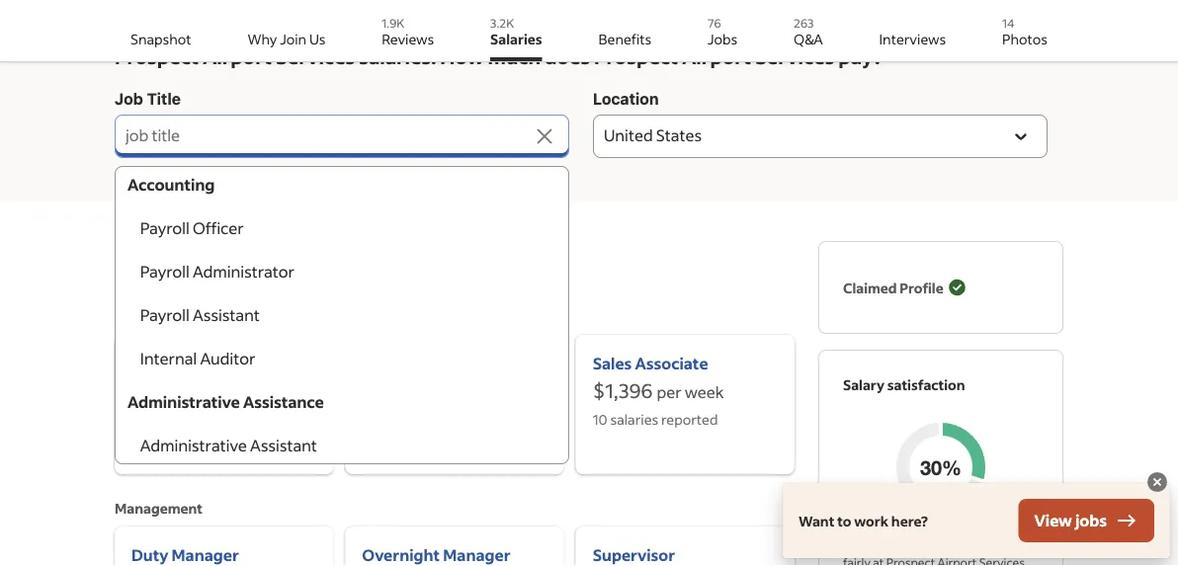 Task type: locate. For each thing, give the bounding box(es) containing it.
0 horizontal spatial salaries
[[198, 267, 272, 293]]

salaries left does
[[490, 30, 542, 47]]

0 vertical spatial assistant
[[193, 305, 260, 325]]

0 vertical spatial payroll
[[140, 218, 190, 238]]

salaries down $1,396
[[610, 411, 659, 429]]

reported
[[661, 411, 718, 429], [204, 434, 261, 452]]

airline wheelchair assistant $13.67 per hour 113 salaries reported
[[131, 353, 272, 452]]

administrative down $13.67
[[140, 435, 247, 456]]

jobs
[[1076, 511, 1107, 531]]

how
[[440, 43, 484, 69]]

per left hour on the left bottom
[[194, 406, 219, 426]]

1 payroll from the top
[[140, 218, 190, 238]]

1 manager from the left
[[172, 545, 239, 565]]

0 horizontal spatial at
[[276, 267, 295, 293]]

view jobs link
[[1019, 499, 1155, 543]]

snapshot
[[130, 30, 191, 47]]

1 vertical spatial salaries
[[153, 434, 201, 452]]

job
[[115, 89, 143, 108]]

per inside airline wheelchair assistant $13.67 per hour 113 salaries reported
[[194, 406, 219, 426]]

1 vertical spatial at
[[873, 555, 884, 566]]

payroll down the accounting at the left of page
[[140, 218, 190, 238]]

1 vertical spatial reported
[[204, 434, 261, 452]]

why
[[248, 30, 277, 47]]

1 horizontal spatial reported
[[661, 411, 718, 429]]

assistant down airline
[[131, 377, 202, 397]]

popular
[[115, 308, 166, 326]]

prospect down think
[[886, 555, 935, 566]]

clear image
[[533, 125, 557, 148]]

paid
[[986, 537, 1010, 552]]

1 vertical spatial administrative
[[140, 435, 247, 456]]

location
[[593, 89, 659, 108]]

think
[[908, 537, 937, 552]]

0 vertical spatial administrative
[[128, 392, 240, 412]]

prospect
[[115, 43, 199, 69], [594, 43, 678, 69], [299, 267, 383, 293], [886, 555, 935, 566]]

3.2k
[[490, 15, 514, 30]]

assistant down 'assistance'
[[250, 435, 317, 456]]

week
[[685, 382, 724, 402]]

q&a
[[794, 30, 823, 47]]

10
[[593, 411, 608, 429]]

manager right overnight
[[443, 545, 511, 565]]

close image
[[1146, 471, 1169, 494]]

2 payroll from the top
[[140, 261, 190, 282]]

14 photos
[[1002, 15, 1048, 47]]

0 horizontal spatial salaries
[[153, 434, 201, 452]]

assistant
[[193, 305, 260, 325], [131, 377, 202, 397], [250, 435, 317, 456]]

much
[[488, 43, 541, 69]]

2 vertical spatial payroll
[[140, 305, 190, 325]]

view jobs
[[1035, 511, 1107, 531]]

1 vertical spatial per
[[194, 406, 219, 426]]

title
[[147, 89, 181, 108]]

benefits
[[599, 30, 652, 47]]

14
[[1002, 15, 1015, 30]]

2 manager from the left
[[443, 545, 511, 565]]

services inside few people think they are paid fairly at prospect airport services
[[979, 555, 1025, 566]]

per
[[657, 382, 682, 402], [194, 406, 219, 426]]

airport
[[203, 43, 272, 69], [682, 43, 751, 69], [387, 267, 456, 293], [938, 555, 977, 566]]

per inside sales associate $1,396 per week 10 salaries reported
[[657, 382, 682, 402]]

0 vertical spatial salaries
[[610, 411, 659, 429]]

administrative down internal auditor
[[128, 392, 240, 412]]

photos
[[1002, 30, 1048, 47]]

0 horizontal spatial per
[[194, 406, 219, 426]]

administrative for assistance
[[128, 392, 240, 412]]

reported down hour on the left bottom
[[204, 434, 261, 452]]

reported inside sales associate $1,396 per week 10 salaries reported
[[661, 411, 718, 429]]

us
[[309, 30, 326, 47]]

salary
[[843, 376, 885, 394]]

snapshot link
[[130, 8, 191, 61]]

3.2k salaries
[[490, 15, 542, 47]]

0 vertical spatial salaries
[[490, 30, 542, 47]]

per down associate
[[657, 382, 682, 402]]

supervisor link
[[576, 527, 795, 566]]

1 horizontal spatial manager
[[443, 545, 511, 565]]

113
[[131, 434, 150, 452]]

sales associate $1,396 per week 10 salaries reported
[[593, 353, 724, 429]]

prospect airport services salaries: how much does prospect airport services pay?
[[115, 43, 883, 69]]

manager
[[172, 545, 239, 565], [443, 545, 511, 565]]

salaries for 3.2k
[[490, 30, 542, 47]]

assistant for payroll
[[193, 305, 260, 325]]

1 horizontal spatial salaries
[[490, 30, 542, 47]]

3 payroll from the top
[[140, 305, 190, 325]]

76 jobs
[[708, 15, 738, 47]]

76
[[708, 15, 721, 30]]

united states
[[604, 125, 702, 145]]

1 horizontal spatial at
[[873, 555, 884, 566]]

1 horizontal spatial salaries
[[610, 411, 659, 429]]

payroll
[[140, 218, 190, 238], [140, 261, 190, 282], [140, 305, 190, 325]]

1 vertical spatial assistant
[[131, 377, 202, 397]]

salaries down $13.67
[[153, 434, 201, 452]]

overnight manager link
[[345, 527, 564, 566]]

title
[[152, 125, 180, 145]]

reported inside airline wheelchair assistant $13.67 per hour 113 salaries reported
[[204, 434, 261, 452]]

payroll up the popular roles
[[140, 261, 190, 282]]

benefits link
[[599, 8, 652, 61]]

reported down week
[[661, 411, 718, 429]]

0 vertical spatial reported
[[661, 411, 718, 429]]

accounting
[[128, 174, 215, 195]]

popular roles
[[115, 308, 205, 326]]

salaries:
[[359, 43, 436, 69]]

263 q&a
[[794, 15, 823, 47]]

1 vertical spatial salaries
[[198, 267, 272, 293]]

sales
[[593, 353, 632, 374]]

job
[[126, 125, 149, 145]]

services
[[276, 43, 355, 69], [755, 43, 835, 69], [460, 267, 539, 293], [979, 555, 1025, 566]]

manager for overnight manager
[[443, 545, 511, 565]]

1 horizontal spatial per
[[657, 382, 682, 402]]

prospect inside few people think they are paid fairly at prospect airport services
[[886, 555, 935, 566]]

payroll down average
[[140, 305, 190, 325]]

2 vertical spatial assistant
[[250, 435, 317, 456]]

assistant inside airline wheelchair assistant $13.67 per hour 113 salaries reported
[[131, 377, 202, 397]]

at
[[276, 267, 295, 293], [873, 555, 884, 566]]

salaries up payroll assistant
[[198, 267, 272, 293]]

$13.67
[[131, 401, 190, 427]]

does
[[545, 43, 590, 69]]

1.9k reviews
[[382, 15, 434, 47]]

assistance
[[243, 392, 324, 412]]

payroll assistant
[[128, 305, 260, 325]]

supervisor
[[593, 545, 675, 565]]

0 horizontal spatial manager
[[172, 545, 239, 565]]

0 vertical spatial per
[[657, 382, 682, 402]]

manager right the duty
[[172, 545, 239, 565]]

salaries
[[610, 411, 659, 429], [153, 434, 201, 452]]

0 horizontal spatial reported
[[204, 434, 261, 452]]

1 vertical spatial payroll
[[140, 261, 190, 282]]

duty
[[131, 545, 168, 565]]

manager inside 'link'
[[443, 545, 511, 565]]

salaries
[[490, 30, 542, 47], [198, 267, 272, 293]]

satisfaction
[[887, 376, 965, 394]]

administrative assistant
[[128, 435, 317, 456]]

officer
[[193, 218, 244, 238]]

assistant up "auditor"
[[193, 305, 260, 325]]

they
[[939, 537, 964, 552]]

airline
[[131, 353, 181, 374]]



Task type: vqa. For each thing, say whether or not it's contained in the screenshot.


Task type: describe. For each thing, give the bounding box(es) containing it.
are
[[966, 537, 984, 552]]

why join us
[[248, 30, 326, 47]]

fairly
[[843, 555, 871, 566]]

administrator
[[193, 261, 295, 282]]

claimed profile button
[[843, 266, 968, 309]]

average salaries at prospect airport services
[[115, 267, 539, 293]]

overnight manager
[[362, 545, 511, 565]]

prospect up title
[[115, 43, 199, 69]]

salaries inside airline wheelchair assistant $13.67 per hour 113 salaries reported
[[153, 434, 201, 452]]

salary satisfaction
[[843, 376, 965, 394]]

why join us link
[[248, 8, 326, 61]]

0 vertical spatial at
[[276, 267, 295, 293]]

jobs
[[708, 30, 738, 47]]

30%
[[920, 456, 962, 479]]

states
[[656, 125, 702, 145]]

payroll for officer
[[140, 218, 190, 238]]

payroll for assistant
[[140, 305, 190, 325]]

payroll administrator
[[128, 261, 295, 282]]

payroll officer
[[128, 218, 244, 238]]

manager for duty manager
[[172, 545, 239, 565]]

prospect up location
[[594, 43, 678, 69]]

prospect right administrator
[[299, 267, 383, 293]]

work
[[854, 512, 889, 530]]

administrative assistance
[[128, 392, 324, 412]]

people
[[868, 537, 906, 552]]

auditor
[[200, 348, 255, 369]]

pay?
[[839, 43, 883, 69]]

roles
[[169, 308, 205, 326]]

job title
[[126, 125, 180, 145]]

few
[[843, 537, 866, 552]]

interviews
[[879, 30, 946, 47]]

claimed profile
[[843, 279, 944, 297]]

overnight
[[362, 545, 440, 565]]

few people think they are paid fairly at prospect airport services
[[843, 537, 1025, 566]]

airport inside few people think they are paid fairly at prospect airport services
[[938, 555, 977, 566]]

interviews link
[[879, 8, 946, 61]]

to
[[837, 512, 852, 530]]

wheelchair
[[185, 353, 272, 374]]

duty manager link
[[115, 527, 333, 566]]

salaries for average
[[198, 267, 272, 293]]

here?
[[892, 512, 928, 530]]

want to work here?
[[799, 512, 928, 530]]

$1,396
[[593, 378, 653, 403]]

profile
[[900, 279, 944, 297]]

1.9k
[[382, 15, 405, 30]]

internal
[[140, 348, 197, 369]]

claimed
[[843, 279, 897, 297]]

job title
[[115, 89, 181, 108]]

join
[[280, 30, 307, 47]]

associate
[[635, 353, 708, 374]]

view
[[1035, 511, 1072, 531]]

payroll for administrator
[[140, 261, 190, 282]]

duty manager
[[131, 545, 239, 565]]

average
[[115, 267, 194, 293]]

salaries inside sales associate $1,396 per week 10 salaries reported
[[610, 411, 659, 429]]

want
[[799, 512, 835, 530]]

at inside few people think they are paid fairly at prospect airport services
[[873, 555, 884, 566]]

263
[[794, 15, 814, 30]]

united
[[604, 125, 653, 145]]

reviews
[[382, 30, 434, 47]]

management
[[115, 500, 203, 518]]

assistant for administrative
[[250, 435, 317, 456]]

hour
[[222, 406, 257, 426]]

administrative for assistant
[[140, 435, 247, 456]]

internal auditor
[[128, 348, 255, 369]]



